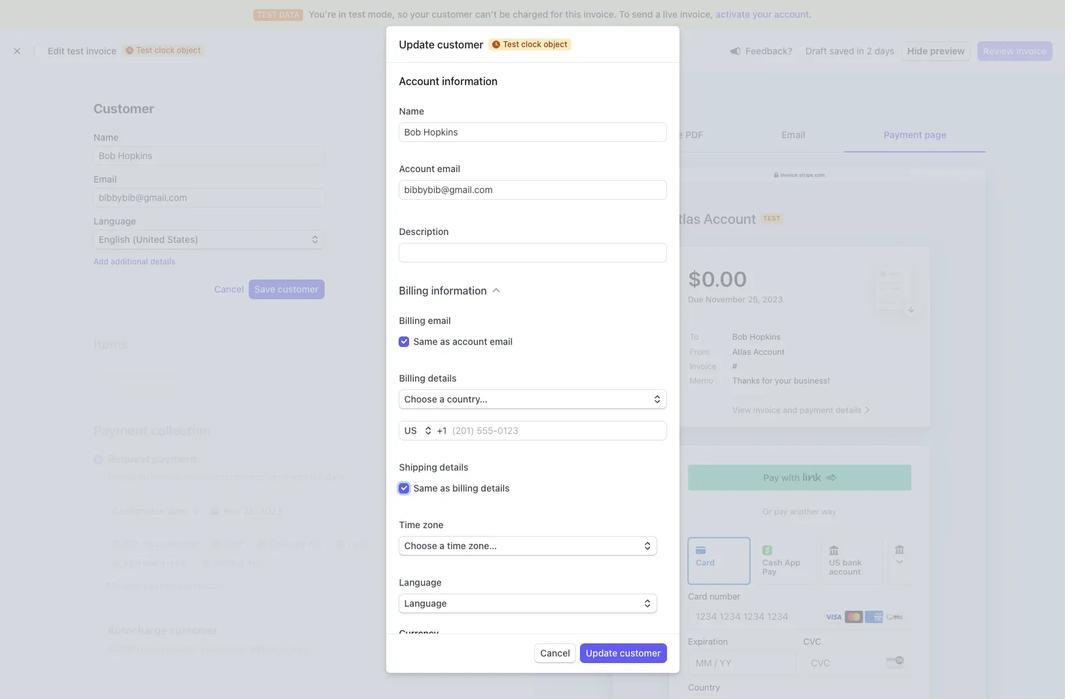 Task type: describe. For each thing, give the bounding box(es) containing it.
payment page
[[884, 129, 947, 140]]

billing
[[452, 482, 478, 494]]

clock for update customer
[[521, 39, 542, 49]]

account email
[[399, 163, 460, 174]]

choose a time zone…
[[404, 540, 497, 551]]

billing for billing email
[[399, 315, 425, 326]]

add
[[93, 257, 109, 266]]

manage payment methods
[[107, 580, 222, 591]]

payment inside autocharge customer automatically charge a payment method on file
[[207, 643, 243, 654]]

update customer button
[[581, 644, 666, 663]]

0 horizontal spatial name
[[93, 132, 119, 143]]

payment up 25,
[[231, 471, 267, 482]]

add additional details
[[93, 257, 176, 266]]

Name text field
[[399, 123, 666, 141]]

0 horizontal spatial invoice
[[86, 45, 117, 56]]

wechat
[[214, 558, 244, 568]]

email for account email
[[437, 163, 460, 174]]

2 vertical spatial email
[[490, 336, 513, 347]]

save
[[254, 283, 275, 295]]

choose a country…
[[404, 393, 488, 405]]

details up same as billing details
[[440, 462, 468, 473]]

saved
[[829, 45, 854, 56]]

custom due date
[[112, 505, 186, 517]]

can't
[[475, 9, 497, 20]]

methods
[[184, 580, 222, 591]]

add additional details button
[[93, 257, 176, 267]]

a inside choose a country… dropdown button
[[440, 393, 445, 405]]

object for edit test invoice
[[177, 45, 201, 55]]

an
[[138, 471, 149, 482]]

cancel for update customer
[[540, 647, 570, 659]]

time
[[447, 540, 466, 551]]

billing email
[[399, 315, 451, 326]]

manage
[[107, 580, 142, 591]]

toolbar containing ach credit transfer
[[107, 536, 439, 572]]

information for billing information
[[431, 285, 487, 297]]

activate
[[716, 9, 750, 20]]

same as account email
[[413, 336, 513, 347]]

app
[[291, 539, 306, 549]]

items
[[93, 337, 128, 352]]

nov 25, 2023 button
[[205, 502, 287, 520]]

description
[[399, 226, 449, 237]]

on for customer
[[281, 643, 291, 654]]

autocharge customer automatically charge a payment method on file
[[108, 625, 306, 654]]

as for account
[[440, 336, 450, 347]]

information for account information
[[442, 75, 498, 87]]

review
[[983, 45, 1014, 56]]

remove link image
[[337, 540, 344, 548]]

edit
[[48, 45, 65, 56]]

test clock object for update customer
[[503, 39, 567, 49]]

date inside the 'request payment create an invoice requesting payment on a specific date'
[[326, 471, 345, 482]]

file
[[294, 643, 306, 654]]

0 horizontal spatial email
[[93, 173, 117, 185]]

request payment create an invoice requesting payment on a specific date
[[108, 453, 345, 482]]

time zone
[[399, 519, 444, 530]]

you're in test mode, so your customer can't be charged for this invoice. to send a live invoice, activate your account .
[[309, 9, 812, 20]]

1 horizontal spatial account
[[774, 9, 809, 20]]

time
[[399, 519, 420, 530]]

account for account email
[[399, 163, 435, 174]]

invoice,
[[680, 9, 713, 20]]

autocharge
[[108, 625, 167, 636]]

cancel for save customer
[[214, 283, 244, 295]]

requesting
[[183, 471, 228, 482]]

for
[[551, 9, 563, 20]]

this
[[565, 9, 581, 20]]

.
[[809, 9, 812, 20]]

debit
[[167, 558, 187, 568]]

charged
[[513, 9, 548, 20]]

due
[[148, 505, 165, 517]]

remove card image
[[213, 540, 220, 548]]

test for update customer
[[503, 39, 519, 49]]

remove ach direct debit image
[[112, 560, 120, 568]]

shipping
[[399, 462, 437, 473]]

choose a time zone… button
[[399, 537, 656, 555]]

a left live
[[655, 9, 661, 20]]

invoice inside button
[[1016, 45, 1047, 56]]

1
[[443, 425, 447, 436]]

1 horizontal spatial in
[[857, 45, 864, 56]]

send
[[632, 9, 653, 20]]

direct
[[143, 558, 165, 568]]

Description text field
[[399, 244, 666, 262]]

billing details
[[399, 373, 457, 384]]

additional
[[111, 257, 148, 266]]

hide preview button
[[902, 42, 970, 60]]

update customer inside button
[[586, 647, 661, 659]]

be
[[499, 9, 510, 20]]

invoice pdf
[[652, 129, 703, 140]]

preview
[[930, 45, 965, 56]]

to
[[619, 9, 630, 20]]

account information
[[399, 75, 498, 87]]

wechat pay
[[214, 558, 260, 568]]

customer
[[93, 101, 154, 116]]

so
[[397, 9, 408, 20]]

credit
[[143, 539, 165, 549]]

specific
[[290, 471, 323, 482]]

ach for ach credit transfer
[[124, 539, 141, 549]]

choose a country… button
[[399, 390, 666, 409]]

draft
[[806, 45, 827, 56]]

0 vertical spatial pay
[[308, 539, 322, 549]]

same for same as billing details
[[413, 482, 438, 494]]

clock for edit test invoice
[[154, 45, 175, 55]]

language inside popup button
[[404, 598, 447, 609]]

link
[[348, 539, 364, 549]]

customer inside save customer button
[[278, 283, 319, 295]]

you're
[[309, 9, 336, 20]]

+ 1
[[437, 425, 447, 436]]

zone…
[[468, 540, 497, 551]]

choose for choose a time zone…
[[404, 540, 437, 551]]

payment collection
[[93, 423, 211, 438]]

manage payment methods button
[[107, 579, 222, 592]]

customer inside autocharge customer automatically charge a payment method on file
[[169, 625, 218, 636]]

0 vertical spatial language
[[93, 215, 136, 227]]

save customer button
[[249, 280, 324, 299]]

invoice.stripe.com
[[781, 172, 825, 177]]

object for update customer
[[544, 39, 567, 49]]

activate your account link
[[716, 8, 809, 21]]

charge
[[167, 643, 197, 654]]

country…
[[447, 393, 488, 405]]

billing for billing information
[[399, 285, 429, 297]]

custom
[[112, 505, 146, 517]]

pdf
[[685, 129, 703, 140]]

review invoice button
[[978, 42, 1052, 60]]

update inside button
[[586, 647, 618, 659]]

on for payment
[[270, 471, 280, 482]]



Task type: locate. For each thing, give the bounding box(es) containing it.
2 as from the top
[[440, 482, 450, 494]]

choose inside choose a country… dropdown button
[[404, 393, 437, 405]]

0 vertical spatial as
[[440, 336, 450, 347]]

billing for billing details
[[399, 373, 425, 384]]

ach for ach direct debit
[[124, 558, 141, 568]]

1 vertical spatial cancel button
[[535, 644, 575, 663]]

a inside the 'request payment create an invoice requesting payment on a specific date'
[[283, 471, 288, 482]]

test right edit
[[67, 45, 84, 56]]

ach right remove ach credit transfer icon
[[124, 539, 141, 549]]

same down shipping
[[413, 482, 438, 494]]

billing up the billing email
[[399, 285, 429, 297]]

0 vertical spatial in
[[339, 9, 346, 20]]

review invoice
[[983, 45, 1047, 56]]

as
[[440, 336, 450, 347], [440, 482, 450, 494]]

0 horizontal spatial test
[[67, 45, 84, 56]]

1 horizontal spatial test
[[349, 9, 365, 20]]

1 vertical spatial account
[[399, 163, 435, 174]]

1 vertical spatial as
[[440, 482, 450, 494]]

cancel left save at the left of the page
[[214, 283, 244, 295]]

1 horizontal spatial cancel button
[[535, 644, 575, 663]]

email inside tab list
[[782, 129, 805, 140]]

1 vertical spatial email
[[428, 315, 451, 326]]

draft saved in 2 days
[[806, 45, 894, 56]]

live
[[663, 9, 678, 20]]

date
[[326, 471, 345, 482], [167, 505, 186, 517]]

shipping details
[[399, 462, 468, 473]]

1 horizontal spatial update customer
[[586, 647, 661, 659]]

remove ach credit transfer image
[[112, 540, 120, 548]]

account for account information
[[399, 75, 439, 87]]

0 vertical spatial date
[[326, 471, 345, 482]]

on inside the 'request payment create an invoice requesting payment on a specific date'
[[270, 471, 280, 482]]

0 vertical spatial name
[[399, 105, 424, 117]]

payment left 'method'
[[207, 643, 243, 654]]

1 horizontal spatial your
[[753, 9, 772, 20]]

information
[[442, 75, 498, 87], [431, 285, 487, 297]]

details up choose a country…
[[428, 373, 457, 384]]

language up currency
[[404, 598, 447, 609]]

1 vertical spatial payment
[[93, 423, 148, 438]]

same as billing details
[[413, 482, 510, 494]]

1 vertical spatial in
[[857, 45, 864, 56]]

0 horizontal spatial clock
[[154, 45, 175, 55]]

card
[[224, 539, 243, 549]]

in right you're
[[339, 9, 346, 20]]

hide
[[907, 45, 928, 56]]

language up add at the left top of the page
[[93, 215, 136, 227]]

0 vertical spatial choose
[[404, 393, 437, 405]]

page
[[925, 129, 947, 140]]

name down account information
[[399, 105, 424, 117]]

1 as from the top
[[440, 336, 450, 347]]

create
[[108, 471, 136, 482]]

+
[[437, 425, 443, 436]]

1 vertical spatial on
[[281, 643, 291, 654]]

0 vertical spatial ach
[[124, 539, 141, 549]]

cancel button for save customer
[[214, 283, 244, 296]]

0 horizontal spatial test clock object
[[136, 45, 201, 55]]

on left "specific" at the left bottom of page
[[270, 471, 280, 482]]

0 vertical spatial email
[[782, 129, 805, 140]]

2 same from the top
[[413, 482, 438, 494]]

0 horizontal spatial update customer
[[399, 39, 483, 50]]

tab list containing invoice pdf
[[613, 118, 986, 153]]

payment
[[884, 129, 922, 140], [93, 423, 148, 438]]

feedback?
[[746, 45, 793, 56]]

details right billing
[[481, 482, 510, 494]]

0 horizontal spatial pay
[[246, 558, 260, 568]]

0 vertical spatial update customer
[[399, 39, 483, 50]]

your
[[410, 9, 429, 20], [753, 9, 772, 20]]

details inside button
[[150, 257, 176, 266]]

ach right remove ach direct debit icon
[[124, 558, 141, 568]]

1 vertical spatial date
[[167, 505, 186, 517]]

1 vertical spatial ach
[[124, 558, 141, 568]]

0 horizontal spatial update
[[399, 39, 435, 50]]

same down the billing email
[[413, 336, 438, 347]]

svg image
[[192, 507, 200, 515]]

remove cash app pay image
[[257, 540, 265, 548]]

name down customer
[[93, 132, 119, 143]]

save customer
[[254, 283, 319, 295]]

test clock object for edit test invoice
[[136, 45, 201, 55]]

hide preview
[[907, 45, 965, 56]]

0 horizontal spatial payment
[[93, 423, 148, 438]]

choose down billing details
[[404, 393, 437, 405]]

0 vertical spatial on
[[270, 471, 280, 482]]

0 horizontal spatial test
[[136, 45, 152, 55]]

request
[[108, 453, 150, 465]]

0 vertical spatial account
[[399, 75, 439, 87]]

2 vertical spatial billing
[[399, 373, 425, 384]]

0 horizontal spatial account
[[452, 336, 487, 347]]

language
[[93, 215, 136, 227], [399, 577, 442, 588], [404, 598, 447, 609]]

collection
[[151, 423, 211, 438]]

2 billing from the top
[[399, 315, 425, 326]]

a right charge
[[199, 643, 204, 654]]

0 vertical spatial information
[[442, 75, 498, 87]]

0 horizontal spatial object
[[177, 45, 201, 55]]

0 vertical spatial cancel
[[214, 283, 244, 295]]

invoice inside the 'request payment create an invoice requesting payment on a specific date'
[[151, 471, 181, 482]]

as left billing
[[440, 482, 450, 494]]

svg image
[[211, 507, 219, 515]]

ach direct debit
[[124, 558, 187, 568]]

payment for payment page
[[884, 129, 922, 140]]

billing down billing information
[[399, 315, 425, 326]]

1 vertical spatial email
[[93, 173, 117, 185]]

nov
[[224, 505, 241, 517]]

1 account from the top
[[399, 75, 439, 87]]

account up feedback?
[[774, 9, 809, 20]]

your right "so"
[[410, 9, 429, 20]]

account up billing details
[[452, 336, 487, 347]]

1 vertical spatial billing
[[399, 315, 425, 326]]

pay down remove cash app pay image
[[246, 558, 260, 568]]

test
[[503, 39, 519, 49], [136, 45, 152, 55]]

0 horizontal spatial in
[[339, 9, 346, 20]]

0 vertical spatial same
[[413, 336, 438, 347]]

mode,
[[368, 9, 395, 20]]

zone
[[423, 519, 444, 530]]

pay
[[308, 539, 322, 549], [246, 558, 260, 568]]

2 vertical spatial language
[[404, 598, 447, 609]]

choose down time zone
[[404, 540, 437, 551]]

email for billing email
[[428, 315, 451, 326]]

a left time
[[440, 540, 445, 551]]

days
[[875, 45, 894, 56]]

0 vertical spatial test
[[349, 9, 365, 20]]

payment down ach direct debit
[[144, 580, 182, 591]]

date left svg image
[[167, 505, 186, 517]]

cancel button left save at the left of the page
[[214, 283, 244, 296]]

test
[[349, 9, 365, 20], [67, 45, 84, 56]]

as down the billing email
[[440, 336, 450, 347]]

cancel inside 'button'
[[540, 647, 570, 659]]

billing up choose a country…
[[399, 373, 425, 384]]

choose inside "choose a time zone…" popup button
[[404, 540, 437, 551]]

0 horizontal spatial date
[[167, 505, 186, 517]]

payment left page
[[884, 129, 922, 140]]

1 vertical spatial name
[[93, 132, 119, 143]]

email
[[782, 129, 805, 140], [93, 173, 117, 185]]

payment inside tab list
[[884, 129, 922, 140]]

1 horizontal spatial date
[[326, 471, 345, 482]]

date inside custom due date 'popup button'
[[167, 505, 186, 517]]

2 choose from the top
[[404, 540, 437, 551]]

email
[[437, 163, 460, 174], [428, 315, 451, 326], [490, 336, 513, 347]]

billing
[[399, 285, 429, 297], [399, 315, 425, 326], [399, 373, 425, 384]]

nov 25, 2023
[[224, 505, 282, 517]]

0 vertical spatial email
[[437, 163, 460, 174]]

1 horizontal spatial payment
[[884, 129, 922, 140]]

a left "specific" at the left bottom of page
[[283, 471, 288, 482]]

ach credit transfer
[[124, 539, 198, 549]]

2 account from the top
[[399, 163, 435, 174]]

1 same from the top
[[413, 336, 438, 347]]

account
[[399, 75, 439, 87], [399, 163, 435, 174]]

0 horizontal spatial cancel
[[214, 283, 244, 295]]

your right the activate
[[753, 9, 772, 20]]

payment for payment collection
[[93, 423, 148, 438]]

billing information
[[399, 285, 487, 297]]

1 vertical spatial test
[[67, 45, 84, 56]]

1 vertical spatial account
[[452, 336, 487, 347]]

1 horizontal spatial object
[[544, 39, 567, 49]]

currency
[[399, 628, 439, 639]]

on
[[270, 471, 280, 482], [281, 643, 291, 654]]

a inside "choose a time zone…" popup button
[[440, 540, 445, 551]]

1 horizontal spatial cancel
[[540, 647, 570, 659]]

clock
[[521, 39, 542, 49], [154, 45, 175, 55]]

1 vertical spatial language
[[399, 577, 442, 588]]

custom due date button
[[107, 502, 205, 520]]

cancel button for update customer
[[535, 644, 575, 663]]

2 your from the left
[[753, 9, 772, 20]]

cash
[[269, 539, 288, 549]]

cancel button
[[214, 283, 244, 296], [535, 644, 575, 663]]

tab list
[[613, 118, 986, 153]]

test up customer
[[136, 45, 152, 55]]

as for billing
[[440, 482, 450, 494]]

date right "specific" at the left bottom of page
[[326, 471, 345, 482]]

customer inside update customer button
[[620, 647, 661, 659]]

test for edit test invoice
[[136, 45, 152, 55]]

same for same as account email
[[413, 336, 438, 347]]

cash app pay
[[269, 539, 322, 549]]

3 billing from the top
[[399, 373, 425, 384]]

1 horizontal spatial invoice
[[151, 471, 181, 482]]

1 billing from the top
[[399, 285, 429, 297]]

1 vertical spatial update customer
[[586, 647, 661, 659]]

0 vertical spatial update
[[399, 39, 435, 50]]

cancel button down language popup button in the bottom of the page
[[535, 644, 575, 663]]

transfer
[[167, 539, 198, 549]]

payment inside button
[[144, 580, 182, 591]]

1 horizontal spatial email
[[782, 129, 805, 140]]

toolbar
[[107, 536, 439, 572]]

0 horizontal spatial your
[[410, 9, 429, 20]]

1 vertical spatial pay
[[246, 558, 260, 568]]

invoice
[[652, 129, 683, 140]]

same
[[413, 336, 438, 347], [413, 482, 438, 494]]

a
[[655, 9, 661, 20], [440, 393, 445, 405], [283, 471, 288, 482], [440, 540, 445, 551], [199, 643, 204, 654]]

0 horizontal spatial cancel button
[[214, 283, 244, 296]]

invoice right edit
[[86, 45, 117, 56]]

1 vertical spatial choose
[[404, 540, 437, 551]]

1 choose from the top
[[404, 393, 437, 405]]

1 your from the left
[[410, 9, 429, 20]]

1 horizontal spatial test clock object
[[503, 39, 567, 49]]

pay right the app
[[308, 539, 322, 549]]

invoice right review
[[1016, 45, 1047, 56]]

1 horizontal spatial name
[[399, 105, 424, 117]]

in left 2
[[857, 45, 864, 56]]

a left country…
[[440, 393, 445, 405]]

in
[[339, 9, 346, 20], [857, 45, 864, 56]]

payment down the collection
[[152, 453, 197, 465]]

0 vertical spatial billing
[[399, 285, 429, 297]]

object
[[544, 39, 567, 49], [177, 45, 201, 55]]

2023
[[259, 505, 282, 517]]

1 horizontal spatial pay
[[308, 539, 322, 549]]

test down be
[[503, 39, 519, 49]]

1 ach from the top
[[124, 539, 141, 549]]

0 vertical spatial cancel button
[[214, 283, 244, 296]]

details right additional
[[150, 257, 176, 266]]

0 vertical spatial payment
[[884, 129, 922, 140]]

(201) 555-0123 telephone field
[[447, 422, 666, 440]]

25,
[[243, 505, 257, 517]]

method
[[246, 643, 278, 654]]

feedback? button
[[725, 42, 798, 60]]

cancel down language popup button in the bottom of the page
[[540, 647, 570, 659]]

1 horizontal spatial clock
[[521, 39, 542, 49]]

1 horizontal spatial test
[[503, 39, 519, 49]]

1 vertical spatial cancel
[[540, 647, 570, 659]]

0 vertical spatial account
[[774, 9, 809, 20]]

1 vertical spatial update
[[586, 647, 618, 659]]

language down choose a time zone…
[[399, 577, 442, 588]]

a inside autocharge customer automatically charge a payment method on file
[[199, 643, 204, 654]]

details
[[150, 257, 176, 266], [428, 373, 457, 384], [440, 462, 468, 473], [481, 482, 510, 494]]

test clock object
[[503, 39, 567, 49], [136, 45, 201, 55]]

2 horizontal spatial invoice
[[1016, 45, 1047, 56]]

payment up request
[[93, 423, 148, 438]]

1 vertical spatial information
[[431, 285, 487, 297]]

1 horizontal spatial update
[[586, 647, 618, 659]]

invoice right an
[[151, 471, 181, 482]]

test left mode, at the top left
[[349, 9, 365, 20]]

Account email email field
[[399, 181, 666, 199]]

1 vertical spatial same
[[413, 482, 438, 494]]

2 ach from the top
[[124, 558, 141, 568]]

remove wechat pay image
[[202, 560, 210, 568]]

on left "file"
[[281, 643, 291, 654]]

choose for choose a country…
[[404, 393, 437, 405]]

on inside autocharge customer automatically charge a payment method on file
[[281, 643, 291, 654]]



Task type: vqa. For each thing, say whether or not it's contained in the screenshot.
Pinned navigation links 'element'
no



